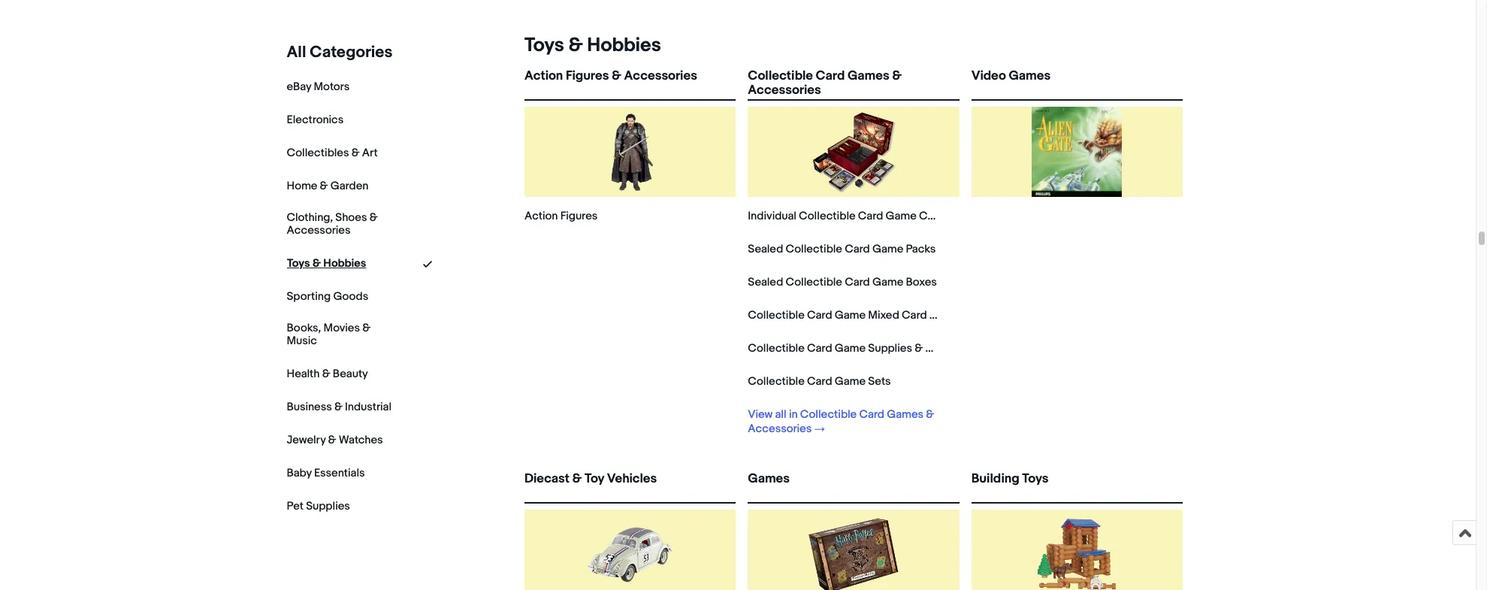 Task type: vqa. For each thing, say whether or not it's contained in the screenshot.
the "rope,"
no



Task type: describe. For each thing, give the bounding box(es) containing it.
collectible card games & accessories image
[[809, 107, 899, 197]]

ebay
[[287, 80, 312, 94]]

categories
[[310, 43, 393, 62]]

packs
[[906, 242, 936, 256]]

all
[[287, 43, 307, 62]]

all categories
[[287, 43, 393, 62]]

action figures
[[525, 209, 598, 223]]

accessories inside view all in collectible card games & accessories
[[748, 422, 812, 436]]

business & industrial
[[287, 400, 392, 414]]

game left mixed
[[835, 308, 866, 323]]

individual collectible card game cards link
[[748, 209, 950, 223]]

collectibles
[[287, 146, 350, 160]]

collectible card game mixed card lots link
[[748, 308, 951, 323]]

collectible card game sets link
[[748, 374, 891, 389]]

view
[[748, 407, 773, 422]]

pet supplies
[[287, 499, 351, 513]]

figures for action figures & accessories
[[566, 68, 609, 83]]

pet
[[287, 499, 304, 513]]

game left cards
[[886, 209, 917, 223]]

collectible inside view all in collectible card games & accessories
[[800, 407, 857, 422]]

baby essentials link
[[287, 466, 365, 480]]

1 horizontal spatial supplies
[[868, 341, 913, 356]]

sealed for sealed collectible card game boxes
[[748, 275, 784, 289]]

games image
[[809, 510, 899, 590]]

0 vertical spatial toys
[[525, 34, 564, 57]]

home & garden link
[[287, 179, 369, 193]]

clothing, shoes & accessories
[[287, 210, 378, 237]]

sealed for sealed collectible card game packs
[[748, 242, 784, 256]]

boxes
[[906, 275, 937, 289]]

books,
[[287, 321, 322, 335]]

view all in collectible card games & accessories link
[[748, 407, 939, 436]]

movies
[[324, 321, 360, 335]]

collectible card game sets
[[748, 374, 891, 389]]

sealed collectible card game packs
[[748, 242, 936, 256]]

1 horizontal spatial toys & hobbies link
[[519, 34, 661, 57]]

garden
[[331, 179, 369, 193]]

collectibles & art
[[287, 146, 378, 160]]

health
[[287, 367, 320, 381]]

watches
[[339, 433, 383, 447]]

building
[[972, 471, 1020, 486]]

industrial
[[345, 400, 392, 414]]

clothing,
[[287, 210, 333, 225]]

goods
[[334, 289, 369, 304]]

building toys
[[972, 471, 1049, 486]]

sporting
[[287, 289, 331, 304]]

jewelry & watches link
[[287, 433, 383, 447]]

game left packs
[[873, 242, 904, 256]]

collectible inside collectible card games & accessories
[[748, 68, 813, 83]]

pet supplies link
[[287, 499, 351, 513]]

sealed collectible card game packs link
[[748, 242, 936, 256]]

music
[[287, 333, 317, 348]]

collectible card game supplies & accessories
[[748, 341, 990, 356]]

lots
[[930, 308, 951, 323]]

health & beauty link
[[287, 367, 368, 381]]

0 horizontal spatial toys & hobbies link
[[287, 256, 366, 270]]

1 vertical spatial toys & hobbies
[[287, 256, 366, 270]]

collectible card games & accessories
[[748, 68, 902, 98]]

game up mixed
[[873, 275, 904, 289]]

building toys image
[[1032, 510, 1123, 590]]

sporting goods link
[[287, 289, 369, 304]]

ebay motors
[[287, 80, 350, 94]]

cards
[[919, 209, 950, 223]]

all
[[775, 407, 787, 422]]

electronics link
[[287, 113, 344, 127]]

games link
[[748, 471, 960, 499]]

art
[[363, 146, 378, 160]]



Task type: locate. For each thing, give the bounding box(es) containing it.
supplies down mixed
[[868, 341, 913, 356]]

diecast & toy vehicles image
[[585, 510, 676, 590]]

toys & hobbies link up sporting goods link
[[287, 256, 366, 270]]

toys & hobbies
[[525, 34, 661, 57], [287, 256, 366, 270]]

toys right building
[[1023, 471, 1049, 486]]

home
[[287, 179, 318, 193]]

figures for action figures
[[561, 209, 598, 223]]

0 horizontal spatial supplies
[[306, 499, 351, 513]]

clothing, shoes & accessories link
[[287, 210, 392, 237]]

vehicles
[[607, 471, 657, 486]]

games inside collectible card games & accessories
[[848, 68, 890, 83]]

action figures & accessories image
[[585, 107, 676, 197]]

shoes
[[336, 210, 368, 225]]

1 sealed from the top
[[748, 242, 784, 256]]

0 vertical spatial action
[[525, 68, 563, 83]]

& inside clothing, shoes & accessories
[[370, 210, 378, 225]]

business
[[287, 400, 332, 414]]

electronics
[[287, 113, 344, 127]]

0 horizontal spatial toys & hobbies
[[287, 256, 366, 270]]

1 vertical spatial sealed
[[748, 275, 784, 289]]

toys up sporting
[[287, 256, 310, 270]]

0 horizontal spatial hobbies
[[323, 256, 366, 270]]

& inside books, movies & music
[[363, 321, 371, 335]]

essentials
[[315, 466, 365, 480]]

diecast
[[525, 471, 570, 486]]

baby
[[287, 466, 312, 480]]

game
[[886, 209, 917, 223], [873, 242, 904, 256], [873, 275, 904, 289], [835, 308, 866, 323], [835, 341, 866, 356], [835, 374, 866, 389]]

motors
[[314, 80, 350, 94]]

video games link
[[972, 68, 1183, 96]]

1 vertical spatial hobbies
[[323, 256, 366, 270]]

action figures & accessories link
[[525, 68, 736, 96]]

game left sets
[[835, 374, 866, 389]]

& inside collectible card games & accessories
[[893, 68, 902, 83]]

card
[[816, 68, 845, 83], [858, 209, 884, 223], [845, 242, 870, 256], [845, 275, 870, 289], [807, 308, 833, 323], [902, 308, 927, 323], [807, 341, 833, 356], [807, 374, 833, 389], [860, 407, 885, 422]]

1 vertical spatial supplies
[[306, 499, 351, 513]]

0 vertical spatial hobbies
[[587, 34, 661, 57]]

in
[[789, 407, 798, 422]]

supplies right pet
[[306, 499, 351, 513]]

accessories inside collectible card games & accessories
[[748, 83, 821, 98]]

1 vertical spatial toys & hobbies link
[[287, 256, 366, 270]]

sealed collectible card game boxes link
[[748, 275, 937, 289]]

toys & hobbies up sporting goods link
[[287, 256, 366, 270]]

games
[[848, 68, 890, 83], [1009, 68, 1051, 83], [887, 407, 924, 422], [748, 471, 790, 486]]

collectible card game supplies & accessories link
[[748, 341, 990, 356]]

home & garden
[[287, 179, 369, 193]]

action
[[525, 68, 563, 83], [525, 209, 558, 223]]

& inside view all in collectible card games & accessories
[[926, 407, 935, 422]]

video games
[[972, 68, 1051, 83]]

sealed collectible card game boxes
[[748, 275, 937, 289]]

collectible card game mixed card lots
[[748, 308, 951, 323]]

toys & hobbies up action figures & accessories
[[525, 34, 661, 57]]

1 horizontal spatial toys & hobbies
[[525, 34, 661, 57]]

view all in collectible card games & accessories
[[748, 407, 935, 436]]

game down collectible card game mixed card lots link
[[835, 341, 866, 356]]

toy
[[585, 471, 604, 486]]

toys inside building toys link
[[1023, 471, 1049, 486]]

2 action from the top
[[525, 209, 558, 223]]

books, movies & music
[[287, 321, 371, 348]]

sealed
[[748, 242, 784, 256], [748, 275, 784, 289]]

action for action figures
[[525, 209, 558, 223]]

0 horizontal spatial toys
[[287, 256, 310, 270]]

hobbies up action figures & accessories
[[587, 34, 661, 57]]

1 vertical spatial figures
[[561, 209, 598, 223]]

video
[[972, 68, 1006, 83]]

games inside view all in collectible card games & accessories
[[887, 407, 924, 422]]

individual
[[748, 209, 797, 223]]

toys & hobbies link
[[519, 34, 661, 57], [287, 256, 366, 270]]

toys & hobbies link up action figures & accessories
[[519, 34, 661, 57]]

baby essentials
[[287, 466, 365, 480]]

supplies
[[868, 341, 913, 356], [306, 499, 351, 513]]

1 action from the top
[[525, 68, 563, 83]]

card inside view all in collectible card games & accessories
[[860, 407, 885, 422]]

toys up action figures & accessories
[[525, 34, 564, 57]]

sets
[[868, 374, 891, 389]]

1 vertical spatial action
[[525, 209, 558, 223]]

1 horizontal spatial toys
[[525, 34, 564, 57]]

action for action figures & accessories
[[525, 68, 563, 83]]

2 sealed from the top
[[748, 275, 784, 289]]

individual collectible card game cards
[[748, 209, 950, 223]]

1 horizontal spatial hobbies
[[587, 34, 661, 57]]

collectibles & art link
[[287, 146, 378, 160]]

business & industrial link
[[287, 400, 392, 414]]

action inside action figures & accessories link
[[525, 68, 563, 83]]

diecast & toy vehicles
[[525, 471, 657, 486]]

ebay motors link
[[287, 80, 350, 94]]

figures
[[566, 68, 609, 83], [561, 209, 598, 223]]

jewelry & watches
[[287, 433, 383, 447]]

0 vertical spatial figures
[[566, 68, 609, 83]]

books, movies & music link
[[287, 321, 392, 348]]

0 vertical spatial toys & hobbies
[[525, 34, 661, 57]]

health & beauty
[[287, 367, 368, 381]]

mixed
[[868, 308, 900, 323]]

hobbies
[[587, 34, 661, 57], [323, 256, 366, 270]]

diecast & toy vehicles link
[[525, 471, 736, 499]]

video games image
[[1032, 107, 1123, 197]]

hobbies up goods
[[323, 256, 366, 270]]

accessories
[[624, 68, 697, 83], [748, 83, 821, 98], [287, 223, 351, 237], [926, 341, 990, 356], [748, 422, 812, 436]]

&
[[569, 34, 583, 57], [612, 68, 622, 83], [893, 68, 902, 83], [352, 146, 360, 160], [320, 179, 328, 193], [370, 210, 378, 225], [313, 256, 321, 270], [363, 321, 371, 335], [915, 341, 923, 356], [323, 367, 331, 381], [335, 400, 343, 414], [926, 407, 935, 422], [329, 433, 337, 447], [572, 471, 582, 486]]

beauty
[[333, 367, 368, 381]]

2 vertical spatial toys
[[1023, 471, 1049, 486]]

sporting goods
[[287, 289, 369, 304]]

card inside collectible card games & accessories
[[816, 68, 845, 83]]

accessories inside clothing, shoes & accessories
[[287, 223, 351, 237]]

jewelry
[[287, 433, 326, 447]]

0 vertical spatial supplies
[[868, 341, 913, 356]]

collectible card games & accessories link
[[748, 68, 960, 98]]

collectible
[[748, 68, 813, 83], [799, 209, 856, 223], [786, 242, 843, 256], [786, 275, 843, 289], [748, 308, 805, 323], [748, 341, 805, 356], [748, 374, 805, 389], [800, 407, 857, 422]]

0 vertical spatial sealed
[[748, 242, 784, 256]]

0 vertical spatial toys & hobbies link
[[519, 34, 661, 57]]

action figures & accessories
[[525, 68, 697, 83]]

1 vertical spatial toys
[[287, 256, 310, 270]]

toys
[[525, 34, 564, 57], [287, 256, 310, 270], [1023, 471, 1049, 486]]

2 horizontal spatial toys
[[1023, 471, 1049, 486]]

action figures link
[[525, 209, 598, 223]]

building toys link
[[972, 471, 1183, 499]]



